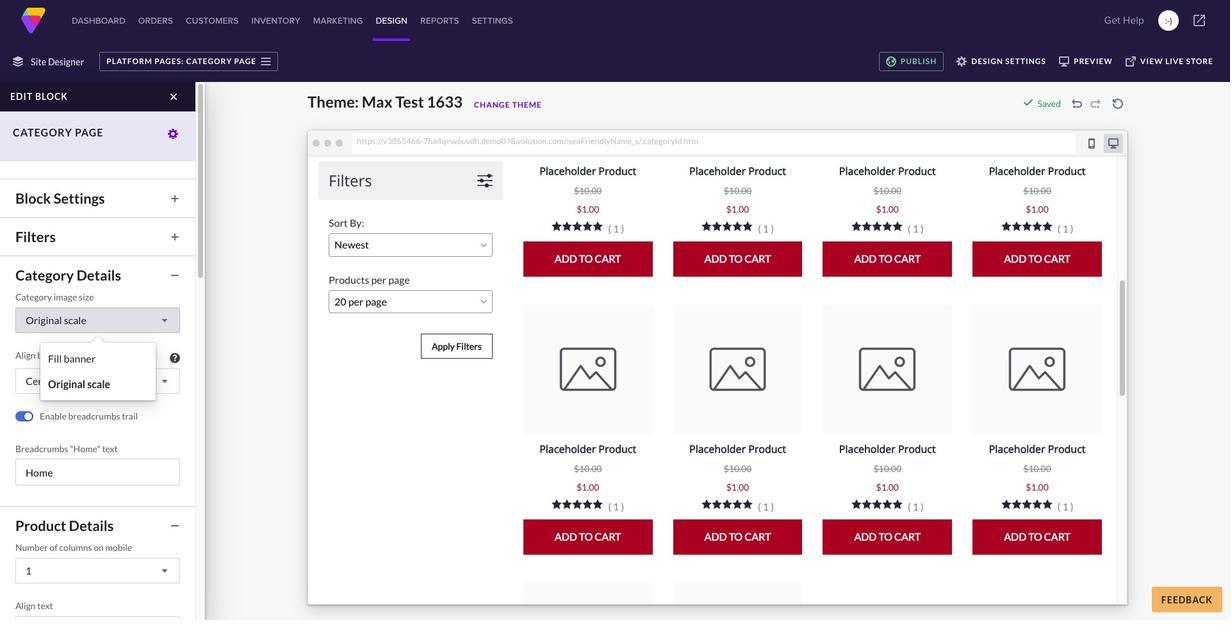Task type: vqa. For each thing, say whether or not it's contained in the screenshot.
Marketing button on the top
yes



Task type: locate. For each thing, give the bounding box(es) containing it.
details up on at the left of the page
[[69, 517, 114, 535]]

1 vertical spatial original scale
[[48, 378, 110, 390]]

1 vertical spatial align
[[15, 601, 36, 612]]

settings right design
[[1006, 56, 1047, 66]]

details for product details
[[69, 517, 114, 535]]

store
[[1187, 56, 1214, 66]]

original down "category image size"
[[26, 314, 62, 326]]

fill banner
[[48, 353, 96, 365]]

banner up center
[[37, 350, 65, 361]]

site designer
[[31, 56, 84, 67]]

align left fill
[[15, 350, 36, 361]]

Breadcrumbs "Home" text text field
[[15, 459, 180, 486]]

text right the "home"
[[102, 444, 118, 455]]

marketing button
[[311, 0, 366, 41]]

original scale
[[26, 314, 86, 326], [48, 378, 110, 390]]

2 align from the top
[[15, 601, 36, 612]]

1 vertical spatial text
[[37, 601, 53, 612]]

view live store
[[1141, 56, 1214, 66]]

scale inside button
[[64, 314, 86, 326]]

preview
[[1074, 56, 1113, 66]]

scale down fill banner link
[[87, 378, 110, 390]]

category up "category image size"
[[15, 267, 74, 284]]

scale down image
[[64, 314, 86, 326]]

platform
[[107, 56, 153, 66]]

theme
[[513, 100, 542, 110]]

design
[[972, 56, 1004, 66]]

category page
[[13, 126, 103, 138]]

0 vertical spatial align
[[15, 350, 36, 361]]

number of columns on mobile
[[15, 542, 132, 553]]

0 horizontal spatial page
[[75, 126, 103, 138]]

volusion-logo link
[[21, 8, 46, 33]]

test
[[396, 92, 424, 111]]

breadcrumbs
[[68, 411, 120, 422]]

details up size
[[77, 267, 121, 284]]

preview button
[[1053, 52, 1120, 71]]

filters button
[[9, 226, 187, 248]]

original for original scale link
[[48, 378, 85, 390]]

dashboard image
[[21, 8, 46, 33]]

0 vertical spatial details
[[77, 267, 121, 284]]

text down of at the bottom left of the page
[[37, 601, 53, 612]]

block settings
[[15, 190, 105, 207]]

banner inside menu
[[64, 353, 96, 365]]

category for details
[[15, 267, 74, 284]]

1 vertical spatial scale
[[87, 378, 110, 390]]

0 vertical spatial scale
[[64, 314, 86, 326]]

0 vertical spatial original scale
[[26, 314, 86, 326]]

menu containing fill banner
[[40, 343, 156, 401]]

menu
[[40, 343, 156, 401]]

banner inside sidebar element
[[37, 350, 65, 361]]

settings inside sidebar element
[[54, 190, 105, 207]]

settings up filters button
[[54, 190, 105, 207]]

0 vertical spatial page
[[234, 56, 256, 66]]

0 horizontal spatial scale
[[64, 314, 86, 326]]

marketing
[[313, 14, 363, 27]]

block
[[35, 91, 68, 102]]

settings
[[1006, 56, 1047, 66], [54, 190, 105, 207]]

1 vertical spatial details
[[69, 517, 114, 535]]

designer
[[48, 56, 84, 67]]

block
[[15, 190, 51, 207]]

design settings button
[[951, 52, 1053, 71]]

category left image
[[15, 292, 52, 303]]

original
[[26, 314, 62, 326], [48, 378, 85, 390]]

0 vertical spatial text
[[102, 444, 118, 455]]

view
[[1141, 56, 1164, 66]]

original scale inside menu
[[48, 378, 110, 390]]

category image size
[[15, 292, 94, 303]]

original scale down fill banner
[[48, 378, 110, 390]]

align
[[15, 350, 36, 361], [15, 601, 36, 612]]

align text
[[15, 601, 53, 612]]

0 horizontal spatial text
[[37, 601, 53, 612]]

1 align from the top
[[15, 350, 36, 361]]

1 horizontal spatial settings
[[1006, 56, 1047, 66]]

1633
[[427, 92, 463, 111]]

original scale down "category image size"
[[26, 314, 86, 326]]

original down fill banner
[[48, 378, 85, 390]]

original for original scale button
[[26, 314, 62, 326]]

https://v3065466-
[[357, 136, 424, 146]]

original inside button
[[26, 314, 62, 326]]

original scale inside button
[[26, 314, 86, 326]]

0 vertical spatial settings
[[1006, 56, 1047, 66]]

category down edit block
[[13, 126, 72, 138]]

7ha4qew6uvdh.demo078.volusion.com/:seofriendlyname_s/:categoryid.htm
[[424, 136, 699, 146]]

1 button
[[15, 558, 180, 584]]

live
[[1166, 56, 1185, 66]]

page inside sidebar element
[[75, 126, 103, 138]]

0 vertical spatial original
[[26, 314, 62, 326]]

number
[[15, 542, 48, 553]]

customers button
[[183, 0, 241, 41]]

scale for original scale link
[[87, 378, 110, 390]]

banner
[[37, 350, 65, 361], [64, 353, 96, 365]]

center
[[26, 375, 57, 387]]

saved
[[1038, 98, 1062, 109]]

design settings
[[972, 56, 1047, 66]]

"home"
[[70, 444, 100, 455]]

details
[[77, 267, 121, 284], [69, 517, 114, 535]]

size
[[79, 292, 94, 303]]

1 vertical spatial settings
[[54, 190, 105, 207]]

1 vertical spatial page
[[75, 126, 103, 138]]

banner right fill
[[64, 353, 96, 365]]

0 horizontal spatial settings
[[54, 190, 105, 207]]

details for category details
[[77, 267, 121, 284]]

1 vertical spatial original
[[48, 378, 85, 390]]

mobile
[[106, 542, 132, 553]]

banner for fill banner
[[64, 353, 96, 365]]

category
[[186, 56, 232, 66], [13, 126, 72, 138], [15, 267, 74, 284], [15, 292, 52, 303]]

block settings button
[[9, 187, 187, 210]]

align down 1 on the bottom left
[[15, 601, 36, 612]]

1 horizontal spatial scale
[[87, 378, 110, 390]]

of
[[50, 542, 58, 553]]

1 horizontal spatial page
[[234, 56, 256, 66]]

:-) link
[[1159, 10, 1180, 31]]

page
[[234, 56, 256, 66], [75, 126, 103, 138]]

help element
[[170, 353, 180, 363]]

category details
[[15, 267, 121, 284]]

1 horizontal spatial text
[[102, 444, 118, 455]]

image
[[54, 292, 77, 303]]

text
[[102, 444, 118, 455], [37, 601, 53, 612]]

max
[[362, 92, 393, 111]]

1
[[26, 565, 32, 577]]



Task type: describe. For each thing, give the bounding box(es) containing it.
get help
[[1105, 13, 1145, 28]]

enable
[[40, 411, 67, 422]]

category for image
[[15, 292, 52, 303]]

settings button
[[470, 0, 516, 41]]

original scale for original scale button
[[26, 314, 86, 326]]

publish
[[901, 56, 937, 66]]

columns
[[59, 542, 92, 553]]

)
[[1170, 14, 1173, 27]]

:-)
[[1166, 14, 1173, 27]]

on
[[94, 542, 104, 553]]

center button
[[15, 369, 180, 394]]

saved image
[[1023, 97, 1034, 108]]

theme:
[[308, 92, 359, 111]]

help image
[[170, 353, 180, 363]]

filters
[[15, 228, 56, 246]]

reports
[[421, 14, 459, 27]]

design
[[376, 14, 408, 27]]

settings for design settings
[[1006, 56, 1047, 66]]

breadcrumbs "home" text
[[15, 444, 118, 455]]

product details
[[15, 517, 114, 535]]

category details button
[[9, 264, 187, 287]]

site
[[31, 56, 46, 67]]

edit block
[[10, 91, 68, 102]]

design button
[[373, 0, 410, 41]]

platform pages: category page button
[[99, 52, 278, 71]]

change theme
[[474, 100, 542, 110]]

inventory
[[252, 14, 301, 27]]

page inside button
[[234, 56, 256, 66]]

get help link
[[1101, 8, 1149, 33]]

dashboard
[[72, 14, 126, 27]]

banner for align banner
[[37, 350, 65, 361]]

inventory button
[[249, 0, 303, 41]]

fill
[[48, 353, 62, 365]]

help
[[1124, 13, 1145, 28]]

original scale button
[[15, 308, 180, 333]]

dashboard link
[[69, 0, 128, 41]]

trail
[[122, 411, 138, 422]]

scale for original scale button
[[64, 314, 86, 326]]

original scale link
[[44, 372, 153, 397]]

product
[[15, 517, 66, 535]]

align for align banner
[[15, 350, 36, 361]]

align for align text
[[15, 601, 36, 612]]

:-
[[1166, 14, 1171, 27]]

get
[[1105, 13, 1121, 28]]

settings
[[472, 14, 513, 27]]

customers
[[186, 14, 239, 27]]

category for page
[[13, 126, 72, 138]]

theme: max test 1633
[[308, 92, 463, 111]]

publish button
[[879, 52, 944, 71]]

change
[[474, 100, 510, 110]]

view live store button
[[1120, 52, 1221, 71]]

pages:
[[155, 56, 184, 66]]

breadcrumbs
[[15, 444, 68, 455]]

settings for block settings
[[54, 190, 105, 207]]

align banner
[[15, 350, 65, 361]]

reports button
[[418, 0, 462, 41]]

https://v3065466-7ha4qew6uvdh.demo078.volusion.com/:seofriendlyname_s/:categoryid.htm
[[357, 136, 699, 146]]

feedback
[[1162, 595, 1213, 605]]

enable breadcrumbs trail
[[40, 411, 138, 422]]

sidebar element
[[0, 82, 205, 621]]

orders
[[138, 14, 173, 27]]

original scale for original scale link
[[48, 378, 110, 390]]

edit
[[10, 91, 33, 102]]

category right pages: on the left top of page
[[186, 56, 232, 66]]

feedback button
[[1152, 587, 1223, 613]]

orders button
[[136, 0, 176, 41]]

fill banner link
[[44, 346, 153, 372]]

platform pages: category page
[[107, 56, 256, 66]]

product details button
[[9, 515, 187, 537]]



